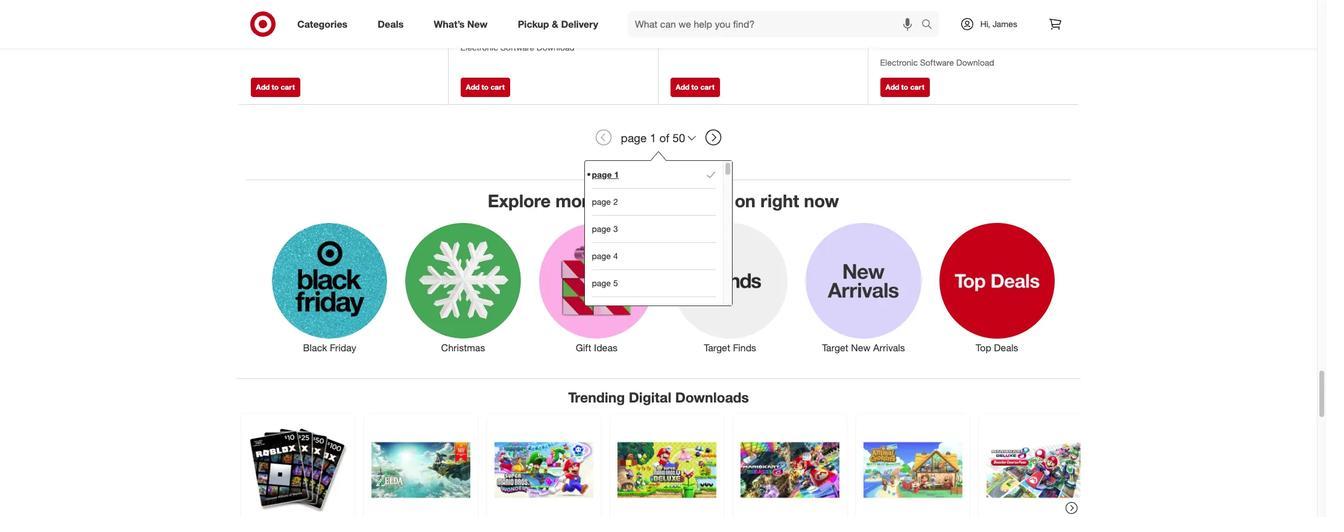 Task type: vqa. For each thing, say whether or not it's contained in the screenshot.
Top Deals link
yes



Task type: describe. For each thing, give the bounding box(es) containing it.
trending digital downloads
[[568, 389, 749, 406]]

target for target new arrivals
[[823, 342, 849, 354]]

with
[[900, 38, 915, 48]]

page 1
[[593, 169, 620, 180]]

downloads
[[676, 389, 749, 406]]

1 $59.99 when purchased online from the left
[[251, 7, 327, 32]]

what's new link
[[424, 11, 503, 37]]

deals link
[[368, 11, 419, 37]]

page 1 of 50 button
[[616, 124, 702, 151]]

download for free with series x console
[[957, 57, 995, 67]]

arrivals
[[874, 342, 906, 354]]

page 3 link
[[593, 215, 716, 243]]

black friday link
[[263, 221, 397, 355]]

christmas link
[[397, 221, 530, 355]]

roblox gift card image
[[249, 421, 348, 518]]

search button
[[916, 11, 945, 40]]

top deals
[[976, 342, 1019, 354]]

of for 1
[[660, 131, 670, 145]]

x
[[944, 38, 949, 48]]

delivery
[[561, 18, 599, 30]]

friday
[[330, 342, 356, 354]]

new for what's
[[468, 18, 488, 30]]

2 add to cart from the left
[[466, 83, 505, 92]]

gift ideas
[[576, 342, 618, 354]]

explore
[[488, 190, 551, 212]]

page 5
[[593, 278, 619, 288]]

series
[[918, 38, 942, 48]]

finds
[[733, 342, 757, 354]]

pickup
[[518, 18, 549, 30]]

page for page 1
[[593, 169, 613, 180]]

page for page 5
[[593, 278, 612, 288]]

electronic for when purchased online
[[461, 42, 498, 52]]

when purchased online
[[461, 23, 537, 32]]

4 add to cart button from the left
[[881, 78, 930, 97]]

5
[[614, 278, 619, 288]]

console
[[951, 38, 983, 48]]

pickup & delivery link
[[508, 11, 614, 37]]

1 add to cart from the left
[[256, 83, 295, 92]]

black
[[303, 342, 327, 354]]

right
[[761, 190, 800, 212]]

online inside '$69.88 when purchased online free with series x console'
[[938, 24, 957, 33]]

1 for page 1 of 50
[[650, 131, 657, 145]]

download for when purchased online
[[537, 42, 575, 52]]

page for page 3
[[593, 224, 612, 234]]

page for page 4
[[593, 251, 612, 261]]

3 add from the left
[[676, 83, 690, 92]]

page for page 6
[[593, 305, 612, 316]]

page for page 1 of 50
[[621, 131, 647, 145]]

to for first add to cart 'button' from the right
[[902, 83, 909, 92]]

page 4 link
[[593, 243, 716, 270]]

3
[[614, 224, 619, 234]]

more
[[556, 190, 599, 212]]

target finds link
[[664, 221, 797, 355]]

digital
[[629, 389, 672, 406]]

pickup & delivery
[[518, 18, 599, 30]]

50
[[673, 131, 686, 145]]

cart for third add to cart 'button'
[[701, 83, 715, 92]]

categories link
[[287, 11, 363, 37]]

top
[[976, 342, 992, 354]]

what's
[[434, 18, 465, 30]]

2 $59.99 when purchased online from the left
[[671, 7, 747, 32]]

$69.88 when purchased online free with series x console
[[881, 8, 983, 48]]

cart for second add to cart 'button' from the left
[[491, 83, 505, 92]]

target finds
[[704, 342, 757, 354]]



Task type: locate. For each thing, give the bounding box(es) containing it.
top deals link
[[931, 221, 1064, 355]]

the legend of zelda: tears of the kingdom - nintendo switch image
[[372, 421, 471, 518], [372, 421, 471, 518]]

animal crossing: new horizons happy home paradise game add-on - nintendo switch (digital) image
[[864, 421, 963, 518], [864, 421, 963, 518]]

christmas
[[441, 342, 485, 354]]

1 up 2
[[615, 169, 620, 180]]

purchased inside '$69.88 when purchased online free with series x console'
[[901, 24, 936, 33]]

cart for first add to cart 'button' from the right
[[911, 83, 925, 92]]

1 horizontal spatial $59.99 when purchased online
[[671, 7, 747, 32]]

1 horizontal spatial 1
[[650, 131, 657, 145]]

new left arrivals
[[852, 342, 871, 354]]

4 add from the left
[[886, 83, 900, 92]]

mario kart 8 deluxe: booster course pass - nintendo switch (digital) image
[[987, 421, 1086, 518], [987, 421, 1086, 518]]

gift ideas link
[[530, 221, 664, 355]]

download down "console"
[[957, 57, 995, 67]]

target left finds
[[704, 342, 731, 354]]

target new arrivals link
[[797, 221, 931, 355]]

electronic software download for when purchased online
[[461, 42, 575, 52]]

to for second add to cart 'button' from the left
[[482, 83, 489, 92]]

2 to from the left
[[482, 83, 489, 92]]

page 1 of 50
[[621, 131, 686, 145]]

software down series
[[921, 57, 955, 67]]

1 for page 1
[[615, 169, 620, 180]]

explore more of what's going on right now
[[488, 190, 840, 212]]

page left the 4
[[593, 251, 612, 261]]

james
[[993, 19, 1018, 29]]

page 6
[[593, 305, 619, 316]]

0 horizontal spatial software
[[501, 42, 535, 52]]

of
[[660, 131, 670, 145], [604, 190, 620, 212]]

page left '3'
[[593, 224, 612, 234]]

1 vertical spatial 1
[[615, 169, 620, 180]]

page 2
[[593, 197, 619, 207]]

what's new
[[434, 18, 488, 30]]

ideas
[[594, 342, 618, 354]]

black friday
[[303, 342, 356, 354]]

1 inside dropdown button
[[650, 131, 657, 145]]

What can we help you find? suggestions appear below search field
[[628, 11, 925, 37]]

1 vertical spatial electronic
[[881, 57, 918, 67]]

4 to from the left
[[902, 83, 909, 92]]

1 horizontal spatial download
[[957, 57, 995, 67]]

2
[[614, 197, 619, 207]]

new super mario bros u deluxe - nintendo switch image
[[618, 421, 717, 518], [618, 421, 717, 518]]

page left 6
[[593, 305, 612, 316]]

cart
[[281, 83, 295, 92], [491, 83, 505, 92], [701, 83, 715, 92], [911, 83, 925, 92]]

page up page 2
[[593, 169, 613, 180]]

1 horizontal spatial deals
[[995, 342, 1019, 354]]

software down when purchased online
[[501, 42, 535, 52]]

$59.99 for 4th add to cart 'button' from right
[[251, 7, 280, 19]]

page 1 link
[[593, 161, 716, 188]]

new right "what's" at the left top of the page
[[468, 18, 488, 30]]

now
[[805, 190, 840, 212]]

0 horizontal spatial $59.99 when purchased online
[[251, 7, 327, 32]]

2 $59.99 from the left
[[671, 7, 700, 19]]

add to cart button
[[251, 78, 300, 97], [461, 78, 510, 97], [671, 78, 720, 97], [881, 78, 930, 97]]

$59.99 for third add to cart 'button'
[[671, 7, 700, 19]]

to for 4th add to cart 'button' from right
[[272, 83, 279, 92]]

of left 50
[[660, 131, 670, 145]]

add to cart
[[256, 83, 295, 92], [466, 83, 505, 92], [676, 83, 715, 92], [886, 83, 925, 92]]

electronic
[[461, 42, 498, 52], [881, 57, 918, 67]]

of down page 1
[[604, 190, 620, 212]]

gift
[[576, 342, 592, 354]]

&
[[552, 18, 559, 30]]

deals
[[378, 18, 404, 30], [995, 342, 1019, 354]]

page left 5
[[593, 278, 612, 288]]

online
[[308, 23, 327, 32], [518, 23, 537, 32], [728, 23, 747, 32], [938, 24, 957, 33]]

page up page 1 link
[[621, 131, 647, 145]]

1 horizontal spatial new
[[852, 342, 871, 354]]

1
[[650, 131, 657, 145], [615, 169, 620, 180]]

0 vertical spatial 1
[[650, 131, 657, 145]]

1 $59.99 from the left
[[251, 7, 280, 19]]

$59.99
[[251, 7, 280, 19], [671, 7, 700, 19]]

3 to from the left
[[692, 83, 699, 92]]

search
[[916, 19, 945, 31]]

1 horizontal spatial electronic
[[881, 57, 918, 67]]

software for free with series x console
[[921, 57, 955, 67]]

6
[[614, 305, 619, 316]]

when inside '$69.88 when purchased online free with series x console'
[[881, 24, 899, 33]]

download
[[537, 42, 575, 52], [957, 57, 995, 67]]

to
[[272, 83, 279, 92], [482, 83, 489, 92], [692, 83, 699, 92], [902, 83, 909, 92]]

1 horizontal spatial target
[[823, 342, 849, 354]]

target left arrivals
[[823, 342, 849, 354]]

4 add to cart from the left
[[886, 83, 925, 92]]

page inside page 1 of 50 dropdown button
[[621, 131, 647, 145]]

page
[[621, 131, 647, 145], [593, 169, 613, 180], [593, 197, 612, 207], [593, 224, 612, 234], [593, 251, 612, 261], [593, 278, 612, 288], [593, 305, 612, 316]]

0 vertical spatial deals
[[378, 18, 404, 30]]

1 horizontal spatial of
[[660, 131, 670, 145]]

0 horizontal spatial of
[[604, 190, 620, 212]]

target
[[704, 342, 731, 354], [823, 342, 849, 354]]

new inside "link"
[[468, 18, 488, 30]]

page inside page 1 link
[[593, 169, 613, 180]]

page inside page 6 'link'
[[593, 305, 612, 316]]

page 5 link
[[593, 270, 716, 297]]

page inside page 2 link
[[593, 197, 612, 207]]

electronic for free with series x console
[[881, 57, 918, 67]]

0 horizontal spatial electronic
[[461, 42, 498, 52]]

0 horizontal spatial deals
[[378, 18, 404, 30]]

software
[[501, 42, 535, 52], [921, 57, 955, 67]]

0 vertical spatial electronic
[[461, 42, 498, 52]]

page 6 link
[[593, 297, 716, 324]]

to for third add to cart 'button'
[[692, 83, 699, 92]]

1 target from the left
[[704, 342, 731, 354]]

page 2 link
[[593, 188, 716, 215]]

0 horizontal spatial $59.99
[[251, 7, 280, 19]]

target for target finds
[[704, 342, 731, 354]]

1 to from the left
[[272, 83, 279, 92]]

3 cart from the left
[[701, 83, 715, 92]]

page for page 2
[[593, 197, 612, 207]]

electronic down with
[[881, 57, 918, 67]]

purchased
[[272, 23, 306, 32], [482, 23, 516, 32], [692, 23, 726, 32], [901, 24, 936, 33]]

electronic software download for free with series x console
[[881, 57, 995, 67]]

super mario bros. wonder - nintendo switch image
[[495, 421, 594, 518], [495, 421, 594, 518]]

4 cart from the left
[[911, 83, 925, 92]]

page 3
[[593, 224, 619, 234]]

hi, james
[[981, 19, 1018, 29]]

page inside page 4 link
[[593, 251, 612, 261]]

of inside dropdown button
[[660, 131, 670, 145]]

0 vertical spatial software
[[501, 42, 535, 52]]

deals right 'top'
[[995, 342, 1019, 354]]

page inside page 5 link
[[593, 278, 612, 288]]

$59.99 when purchased online
[[251, 7, 327, 32], [671, 7, 747, 32]]

3 add to cart button from the left
[[671, 78, 720, 97]]

0 horizontal spatial target
[[704, 342, 731, 354]]

1 left 50
[[650, 131, 657, 145]]

1 vertical spatial electronic software download
[[881, 57, 995, 67]]

0 horizontal spatial download
[[537, 42, 575, 52]]

new for target
[[852, 342, 871, 354]]

2 add to cart button from the left
[[461, 78, 510, 97]]

page 4
[[593, 251, 619, 261]]

0 horizontal spatial new
[[468, 18, 488, 30]]

cart for 4th add to cart 'button' from right
[[281, 83, 295, 92]]

1 horizontal spatial $59.99
[[671, 7, 700, 19]]

electronic down when purchased online
[[461, 42, 498, 52]]

mario kart 8 deluxe - nintendo switch image
[[741, 421, 840, 518], [741, 421, 840, 518]]

3 add to cart from the left
[[676, 83, 715, 92]]

trending
[[568, 389, 625, 406]]

software for when purchased online
[[501, 42, 535, 52]]

0 horizontal spatial electronic software download
[[461, 42, 575, 52]]

1 vertical spatial of
[[604, 190, 620, 212]]

electronic software download down series
[[881, 57, 995, 67]]

0 vertical spatial new
[[468, 18, 488, 30]]

1 add to cart button from the left
[[251, 78, 300, 97]]

free
[[881, 38, 897, 48]]

page left 2
[[593, 197, 612, 207]]

electronic software download
[[461, 42, 575, 52], [881, 57, 995, 67]]

2 cart from the left
[[491, 83, 505, 92]]

0 vertical spatial electronic software download
[[461, 42, 575, 52]]

on
[[735, 190, 756, 212]]

1 vertical spatial download
[[957, 57, 995, 67]]

2 target from the left
[[823, 342, 849, 354]]

4
[[614, 251, 619, 261]]

going
[[684, 190, 730, 212]]

categories
[[297, 18, 348, 30]]

new
[[468, 18, 488, 30], [852, 342, 871, 354]]

what's
[[625, 190, 679, 212]]

target new arrivals
[[823, 342, 906, 354]]

1 vertical spatial deals
[[995, 342, 1019, 354]]

1 vertical spatial software
[[921, 57, 955, 67]]

1 horizontal spatial electronic software download
[[881, 57, 995, 67]]

1 horizontal spatial software
[[921, 57, 955, 67]]

add
[[256, 83, 270, 92], [466, 83, 480, 92], [676, 83, 690, 92], [886, 83, 900, 92]]

2 add from the left
[[466, 83, 480, 92]]

0 horizontal spatial 1
[[615, 169, 620, 180]]

hi,
[[981, 19, 991, 29]]

deals left "what's" at the left top of the page
[[378, 18, 404, 30]]

electronic software download down when purchased online
[[461, 42, 575, 52]]

download down &
[[537, 42, 575, 52]]

1 add from the left
[[256, 83, 270, 92]]

of for more
[[604, 190, 620, 212]]

$69.88
[[881, 8, 910, 20]]

1 cart from the left
[[281, 83, 295, 92]]

0 vertical spatial download
[[537, 42, 575, 52]]

when
[[251, 23, 270, 32], [461, 23, 480, 32], [671, 23, 690, 32], [881, 24, 899, 33]]

0 vertical spatial of
[[660, 131, 670, 145]]

1 vertical spatial new
[[852, 342, 871, 354]]



